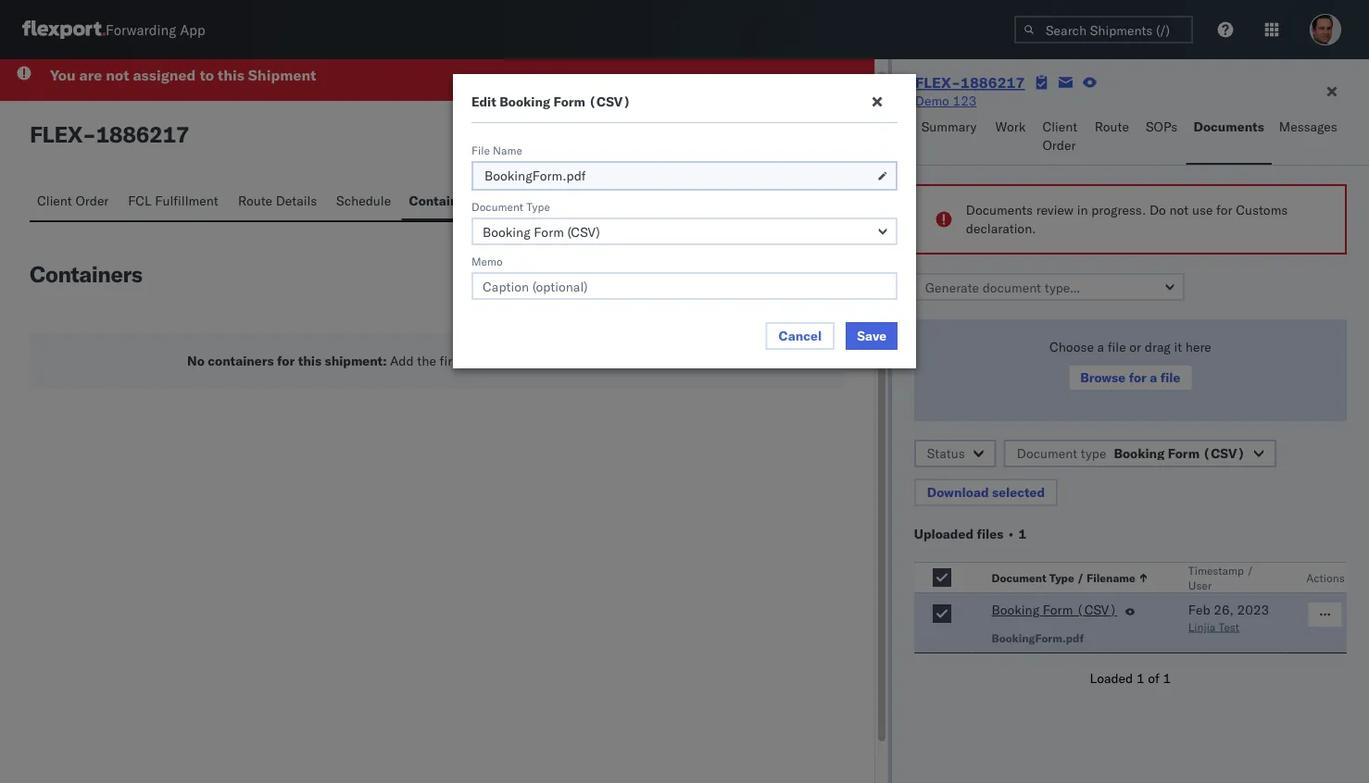 Task type: locate. For each thing, give the bounding box(es) containing it.
1 horizontal spatial type
[[1049, 571, 1074, 585]]

are
[[79, 65, 102, 84]]

(csv)
[[589, 94, 631, 110], [1203, 446, 1245, 462], [1076, 602, 1117, 618]]

order
[[1043, 137, 1076, 153], [75, 192, 109, 208]]

containers inside button
[[409, 192, 477, 208]]

2 horizontal spatial 1
[[1163, 671, 1171, 687]]

1 horizontal spatial booking
[[992, 602, 1039, 618]]

file left exception
[[746, 125, 769, 141]]

1886217 down assigned
[[96, 120, 189, 148]]

of
[[1148, 671, 1160, 687]]

booking form (csv)
[[992, 602, 1117, 618]]

container".
[[622, 352, 687, 369]]

form right type
[[1168, 446, 1200, 462]]

1 vertical spatial form
[[1168, 446, 1200, 462]]

document for document type / filename
[[992, 571, 1046, 585]]

Generate document type... text field
[[914, 273, 1185, 301]]

0 horizontal spatial client order button
[[30, 184, 121, 220]]

client
[[1043, 119, 1077, 135], [37, 192, 72, 208]]

type for document type
[[526, 200, 550, 214]]

route left sops
[[1095, 119, 1129, 135]]

use
[[1192, 202, 1213, 218]]

1 vertical spatial file
[[1160, 370, 1181, 386]]

1 horizontal spatial documents
[[966, 202, 1033, 218]]

containers down fcl
[[30, 260, 142, 288]]

0 vertical spatial not
[[106, 65, 129, 84]]

1 vertical spatial 1886217
[[96, 120, 189, 148]]

booking inside booking form (csv) 'link'
[[992, 602, 1039, 618]]

for right the containers
[[277, 352, 295, 369]]

/ left filename
[[1077, 571, 1084, 585]]

flexport. image
[[22, 20, 106, 39]]

sops button
[[1138, 110, 1186, 165]]

choose
[[1049, 339, 1094, 355]]

here
[[1185, 339, 1211, 355]]

add left the
[[390, 352, 414, 369]]

upload document
[[586, 125, 697, 141]]

fcl fulfillment
[[128, 192, 218, 208]]

download
[[927, 484, 989, 501]]

0 vertical spatial client order
[[1043, 119, 1077, 153]]

0 vertical spatial type
[[526, 200, 550, 214]]

sops
[[1146, 119, 1178, 135]]

not right do
[[1169, 202, 1189, 218]]

browse for a file button
[[1067, 364, 1194, 392]]

1 horizontal spatial route
[[1095, 119, 1129, 135]]

0 horizontal spatial containers
[[30, 260, 142, 288]]

client order button left fcl
[[30, 184, 121, 220]]

1 horizontal spatial (csv)
[[1076, 602, 1117, 618]]

documents button
[[1186, 110, 1272, 165], [525, 184, 611, 220]]

client down flex
[[37, 192, 72, 208]]

booking down document type / filename
[[992, 602, 1039, 618]]

1 horizontal spatial client order button
[[1035, 110, 1087, 165]]

2 vertical spatial (csv)
[[1076, 602, 1117, 618]]

document down ∙
[[992, 571, 1046, 585]]

documents right sops
[[1194, 119, 1264, 135]]

order right work button
[[1043, 137, 1076, 153]]

+ add container button
[[722, 264, 845, 292]]

26,
[[1214, 602, 1234, 618]]

containers left bol at the left top of page
[[409, 192, 477, 208]]

linjia
[[1188, 620, 1216, 634]]

file left name
[[471, 143, 490, 157]]

documents review in progress. do not use for customs declaration.
[[966, 202, 1288, 237]]

route for route details
[[238, 192, 272, 208]]

0 horizontal spatial messages
[[618, 192, 676, 208]]

document left type
[[1017, 446, 1077, 462]]

0 vertical spatial client
[[1043, 119, 1077, 135]]

order inside the client order
[[1043, 137, 1076, 153]]

1 horizontal spatial for
[[1129, 370, 1147, 386]]

bookingform.pdf down booking form (csv) 'link'
[[992, 631, 1084, 645]]

collapse
[[630, 269, 685, 285]]

documents inside "documents review in progress. do not use for customs declaration."
[[966, 202, 1033, 218]]

1 vertical spatial not
[[1169, 202, 1189, 218]]

client order
[[1043, 119, 1077, 153], [37, 192, 109, 208]]

client order button
[[1035, 110, 1087, 165], [30, 184, 121, 220]]

0 vertical spatial 1886217
[[961, 73, 1025, 92]]

flex-
[[915, 73, 961, 92]]

0 horizontal spatial type
[[526, 200, 550, 214]]

/ inside button
[[1077, 571, 1084, 585]]

0 vertical spatial containers
[[409, 192, 477, 208]]

1 horizontal spatial file
[[1160, 370, 1181, 386]]

file left or
[[1108, 339, 1126, 355]]

forwarding
[[106, 21, 176, 38]]

review
[[1036, 202, 1074, 218]]

forwarding app link
[[22, 20, 205, 39]]

0 horizontal spatial this
[[218, 65, 244, 84]]

1 vertical spatial messages button
[[611, 184, 686, 220]]

0 vertical spatial documents button
[[1186, 110, 1272, 165]]

timestamp / user button
[[1185, 559, 1269, 593]]

assigned
[[133, 65, 196, 84]]

1 vertical spatial booking
[[1114, 446, 1165, 462]]

0 vertical spatial for
[[1216, 202, 1232, 218]]

1 horizontal spatial form
[[1043, 602, 1073, 618]]

client order left fcl
[[37, 192, 109, 208]]

not right are
[[106, 65, 129, 84]]

1 horizontal spatial a
[[1150, 370, 1157, 386]]

0 horizontal spatial file
[[1108, 339, 1126, 355]]

Booking Form (CSV) text field
[[471, 218, 898, 245]]

None checkbox
[[933, 569, 951, 587], [933, 605, 951, 623], [933, 569, 951, 587], [933, 605, 951, 623]]

messages button down upload document button
[[611, 184, 686, 220]]

route for route
[[1095, 119, 1129, 135]]

type for document type / filename
[[1049, 571, 1074, 585]]

clicking
[[543, 352, 588, 369]]

form down document type / filename
[[1043, 602, 1073, 618]]

route left "details" in the top of the page
[[238, 192, 272, 208]]

1 right ∙
[[1018, 526, 1026, 542]]

0 horizontal spatial route
[[238, 192, 272, 208]]

document type
[[471, 200, 550, 214]]

booking form (csv) link
[[992, 601, 1117, 623]]

1 vertical spatial file
[[471, 143, 490, 157]]

0 vertical spatial this
[[218, 65, 244, 84]]

0 horizontal spatial order
[[75, 192, 109, 208]]

add right +
[[743, 269, 769, 285]]

feb
[[1188, 602, 1210, 618]]

1 vertical spatial client
[[37, 192, 72, 208]]

documents button right sops
[[1186, 110, 1272, 165]]

0 vertical spatial (csv)
[[589, 94, 631, 110]]

0 vertical spatial add
[[743, 269, 769, 285]]

type
[[1081, 446, 1106, 462]]

files
[[977, 526, 1003, 542]]

1 vertical spatial documents button
[[525, 184, 611, 220]]

/ right timestamp at the bottom right
[[1247, 564, 1254, 578]]

documents button right bol at the left top of page
[[525, 184, 611, 220]]

0 vertical spatial client order button
[[1035, 110, 1087, 165]]

0 horizontal spatial 1
[[1018, 526, 1026, 542]]

name
[[493, 143, 522, 157]]

1 vertical spatial for
[[277, 352, 295, 369]]

0 horizontal spatial not
[[106, 65, 129, 84]]

form up upload document button
[[553, 94, 585, 110]]

0 vertical spatial form
[[553, 94, 585, 110]]

test
[[1218, 620, 1240, 634]]

0 horizontal spatial client
[[37, 192, 72, 208]]

0 vertical spatial messages
[[1279, 119, 1337, 135]]

messages button up customs
[[1272, 110, 1347, 165]]

route details button
[[231, 184, 329, 220]]

for inside "documents review in progress. do not use for customs declaration."
[[1216, 202, 1232, 218]]

document type / filename button
[[988, 567, 1151, 585]]

1 horizontal spatial containers
[[409, 192, 477, 208]]

file
[[746, 125, 769, 141], [471, 143, 490, 157]]

not
[[106, 65, 129, 84], [1169, 202, 1189, 218]]

loaded
[[1090, 671, 1133, 687]]

the
[[417, 352, 436, 369]]

1 horizontal spatial client
[[1043, 119, 1077, 135]]

containers
[[409, 192, 477, 208], [30, 260, 142, 288]]

type up booking form (csv)
[[1049, 571, 1074, 585]]

0 horizontal spatial 1886217
[[96, 120, 189, 148]]

1 horizontal spatial 1
[[1136, 671, 1145, 687]]

this left shipment:
[[298, 352, 321, 369]]

order for the rightmost client order button
[[1043, 137, 1076, 153]]

0 vertical spatial order
[[1043, 137, 1076, 153]]

2 horizontal spatial (csv)
[[1203, 446, 1245, 462]]

app
[[180, 21, 205, 38]]

client for the rightmost client order button
[[1043, 119, 1077, 135]]

actions
[[1306, 571, 1345, 585]]

2 vertical spatial booking
[[992, 602, 1039, 618]]

1 vertical spatial a
[[1150, 370, 1157, 386]]

type
[[526, 200, 550, 214], [1049, 571, 1074, 585]]

2 vertical spatial for
[[1129, 370, 1147, 386]]

0 horizontal spatial booking
[[499, 94, 550, 110]]

a right choose
[[1097, 339, 1104, 355]]

add
[[743, 269, 769, 285], [390, 352, 414, 369]]

documents up declaration.
[[966, 202, 1033, 218]]

0 vertical spatial file
[[1108, 339, 1126, 355]]

a
[[1097, 339, 1104, 355], [1150, 370, 1157, 386]]

0 horizontal spatial /
[[1077, 571, 1084, 585]]

for down or
[[1129, 370, 1147, 386]]

booking right edit at the top
[[499, 94, 550, 110]]

for right use
[[1216, 202, 1232, 218]]

messages
[[1279, 119, 1337, 135], [618, 192, 676, 208]]

this right to
[[218, 65, 244, 84]]

client right work
[[1043, 119, 1077, 135]]

1 horizontal spatial file
[[746, 125, 769, 141]]

/ inside timestamp / user
[[1247, 564, 1254, 578]]

-
[[82, 120, 96, 148]]

bookingform.pdf down name
[[484, 168, 586, 184]]

1 vertical spatial type
[[1049, 571, 1074, 585]]

flex
[[30, 120, 82, 148]]

0 vertical spatial route
[[1095, 119, 1129, 135]]

collapse all
[[630, 269, 703, 285]]

1 vertical spatial order
[[75, 192, 109, 208]]

1 horizontal spatial client order
[[1043, 119, 1077, 153]]

1886217 up 123
[[961, 73, 1025, 92]]

document right upload
[[633, 125, 697, 141]]

0 horizontal spatial add
[[390, 352, 414, 369]]

booking right type
[[1114, 446, 1165, 462]]

client order right work button
[[1043, 119, 1077, 153]]

1 vertical spatial bookingform.pdf
[[992, 631, 1084, 645]]

2 vertical spatial form
[[1043, 602, 1073, 618]]

1 right of
[[1163, 671, 1171, 687]]

timestamp / user
[[1188, 564, 1254, 592]]

type inside button
[[1049, 571, 1074, 585]]

0 vertical spatial a
[[1097, 339, 1104, 355]]

not inside "documents review in progress. do not use for customs declaration."
[[1169, 202, 1189, 218]]

1 horizontal spatial order
[[1043, 137, 1076, 153]]

booking
[[499, 94, 550, 110], [1114, 446, 1165, 462], [992, 602, 1039, 618]]

for inside button
[[1129, 370, 1147, 386]]

browse for a file
[[1080, 370, 1181, 386]]

1 vertical spatial route
[[238, 192, 272, 208]]

containers button
[[402, 184, 485, 220]]

form inside 'link'
[[1043, 602, 1073, 618]]

1 vertical spatial messages
[[618, 192, 676, 208]]

0 horizontal spatial a
[[1097, 339, 1104, 355]]

0 vertical spatial bookingform.pdf
[[484, 168, 586, 184]]

for
[[1216, 202, 1232, 218], [277, 352, 295, 369], [1129, 370, 1147, 386]]

1 horizontal spatial not
[[1169, 202, 1189, 218]]

Search Shipments (/) text field
[[1014, 16, 1193, 44]]

order for the bottom client order button
[[75, 192, 109, 208]]

file down the it at right
[[1160, 370, 1181, 386]]

+
[[733, 269, 740, 285]]

0 vertical spatial file
[[746, 125, 769, 141]]

0 horizontal spatial file
[[471, 143, 490, 157]]

no
[[187, 352, 204, 369]]

Caption (optional) text field
[[471, 272, 898, 300]]

1 horizontal spatial /
[[1247, 564, 1254, 578]]

documents right bol button
[[533, 192, 600, 208]]

route
[[1095, 119, 1129, 135], [238, 192, 272, 208]]

type right bol button
[[526, 200, 550, 214]]

/
[[1247, 564, 1254, 578], [1077, 571, 1084, 585]]

1 left of
[[1136, 671, 1145, 687]]

1 vertical spatial this
[[298, 352, 321, 369]]

1 horizontal spatial messages button
[[1272, 110, 1347, 165]]

document for document type booking form (csv)
[[1017, 446, 1077, 462]]

demo 123 link
[[915, 92, 977, 110]]

document up memo
[[471, 200, 523, 214]]

save
[[857, 328, 886, 344]]

1 vertical spatial client order
[[37, 192, 109, 208]]

2 horizontal spatial for
[[1216, 202, 1232, 218]]

1 horizontal spatial 1886217
[[961, 73, 1025, 92]]

order left fcl
[[75, 192, 109, 208]]

1 vertical spatial (csv)
[[1203, 446, 1245, 462]]

loaded 1 of 1
[[1090, 671, 1171, 687]]

by
[[525, 352, 539, 369]]

a down drag on the top right
[[1150, 370, 1157, 386]]

client order button right work
[[1035, 110, 1087, 165]]



Task type: describe. For each thing, give the bounding box(es) containing it.
forwarding app
[[106, 21, 205, 38]]

download selected button
[[914, 479, 1058, 507]]

all
[[688, 269, 703, 285]]

0 horizontal spatial messages button
[[611, 184, 686, 220]]

demo
[[915, 93, 949, 109]]

timestamp
[[1188, 564, 1244, 578]]

save button
[[846, 322, 898, 350]]

progress.
[[1091, 202, 1146, 218]]

do
[[1149, 202, 1166, 218]]

no containers for this shipment: add the first container by clicking "add container".
[[187, 352, 687, 369]]

2023
[[1237, 602, 1269, 618]]

choose a file or drag it here
[[1049, 339, 1211, 355]]

0 horizontal spatial for
[[277, 352, 295, 369]]

document for document type
[[471, 200, 523, 214]]

upload
[[586, 125, 630, 141]]

uploaded files ∙ 1
[[914, 526, 1026, 542]]

(csv) inside 'link'
[[1076, 602, 1117, 618]]

file for file name
[[471, 143, 490, 157]]

summary button
[[914, 110, 988, 165]]

0 horizontal spatial bookingform.pdf
[[484, 168, 586, 184]]

edit
[[471, 94, 496, 110]]

cancel button
[[766, 322, 835, 350]]

1 horizontal spatial this
[[298, 352, 321, 369]]

details
[[276, 192, 317, 208]]

work button
[[988, 110, 1035, 165]]

filename
[[1087, 571, 1135, 585]]

1 vertical spatial add
[[390, 352, 414, 369]]

bol
[[492, 192, 517, 208]]

assignees button
[[686, 184, 764, 220]]

0 vertical spatial booking
[[499, 94, 550, 110]]

∙
[[1007, 526, 1015, 542]]

123
[[953, 93, 977, 109]]

document type / filename
[[992, 571, 1135, 585]]

download selected
[[927, 484, 1045, 501]]

2 horizontal spatial documents
[[1194, 119, 1264, 135]]

status
[[927, 446, 965, 462]]

file inside button
[[1160, 370, 1181, 386]]

file for file exception
[[746, 125, 769, 141]]

uploaded
[[914, 526, 974, 542]]

2 horizontal spatial form
[[1168, 446, 1200, 462]]

upload document button
[[573, 119, 710, 147]]

shipment
[[248, 65, 316, 84]]

0 horizontal spatial documents
[[533, 192, 600, 208]]

fcl
[[128, 192, 152, 208]]

exception
[[772, 125, 833, 141]]

status button
[[914, 440, 996, 468]]

0 horizontal spatial client order
[[37, 192, 109, 208]]

you
[[50, 65, 76, 84]]

0 horizontal spatial form
[[553, 94, 585, 110]]

2 horizontal spatial booking
[[1114, 446, 1165, 462]]

flex - 1886217
[[30, 120, 189, 148]]

user
[[1188, 578, 1212, 592]]

cancel
[[779, 328, 822, 344]]

client for the bottom client order button
[[37, 192, 72, 208]]

bol button
[[485, 184, 525, 220]]

flex-1886217 link
[[915, 73, 1025, 92]]

1 for ∙
[[1018, 526, 1026, 542]]

declaration.
[[966, 220, 1036, 237]]

it
[[1174, 339, 1182, 355]]

0 horizontal spatial (csv)
[[589, 94, 631, 110]]

containers
[[208, 352, 274, 369]]

shipment:
[[325, 352, 387, 369]]

1 horizontal spatial documents button
[[1186, 110, 1272, 165]]

route details
[[238, 192, 317, 208]]

schedule button
[[329, 184, 402, 220]]

1 for of
[[1163, 671, 1171, 687]]

you are not assigned to this shipment
[[50, 65, 316, 84]]

+ add container
[[733, 269, 833, 285]]

"add
[[592, 352, 619, 369]]

document type booking form (csv)
[[1017, 446, 1245, 462]]

first
[[440, 352, 463, 369]]

1 vertical spatial client order button
[[30, 184, 121, 220]]

customs
[[1236, 202, 1288, 218]]

0 horizontal spatial documents button
[[525, 184, 611, 220]]

in
[[1077, 202, 1088, 218]]

0 vertical spatial messages button
[[1272, 110, 1347, 165]]

browse
[[1080, 370, 1126, 386]]

1 horizontal spatial bookingform.pdf
[[992, 631, 1084, 645]]

assignees
[[694, 192, 754, 208]]

a inside browse for a file button
[[1150, 370, 1157, 386]]

1 vertical spatial containers
[[30, 260, 142, 288]]

memo
[[471, 254, 503, 268]]

container
[[467, 352, 522, 369]]

drag
[[1145, 339, 1171, 355]]

file name
[[471, 143, 522, 157]]

collapse all button
[[619, 264, 714, 292]]

edit booking form (csv)
[[471, 94, 631, 110]]

1 horizontal spatial messages
[[1279, 119, 1337, 135]]

add inside button
[[743, 269, 769, 285]]

route button
[[1087, 110, 1138, 165]]

fulfillment
[[155, 192, 218, 208]]



Task type: vqa. For each thing, say whether or not it's contained in the screenshot.
Containers to the bottom
yes



